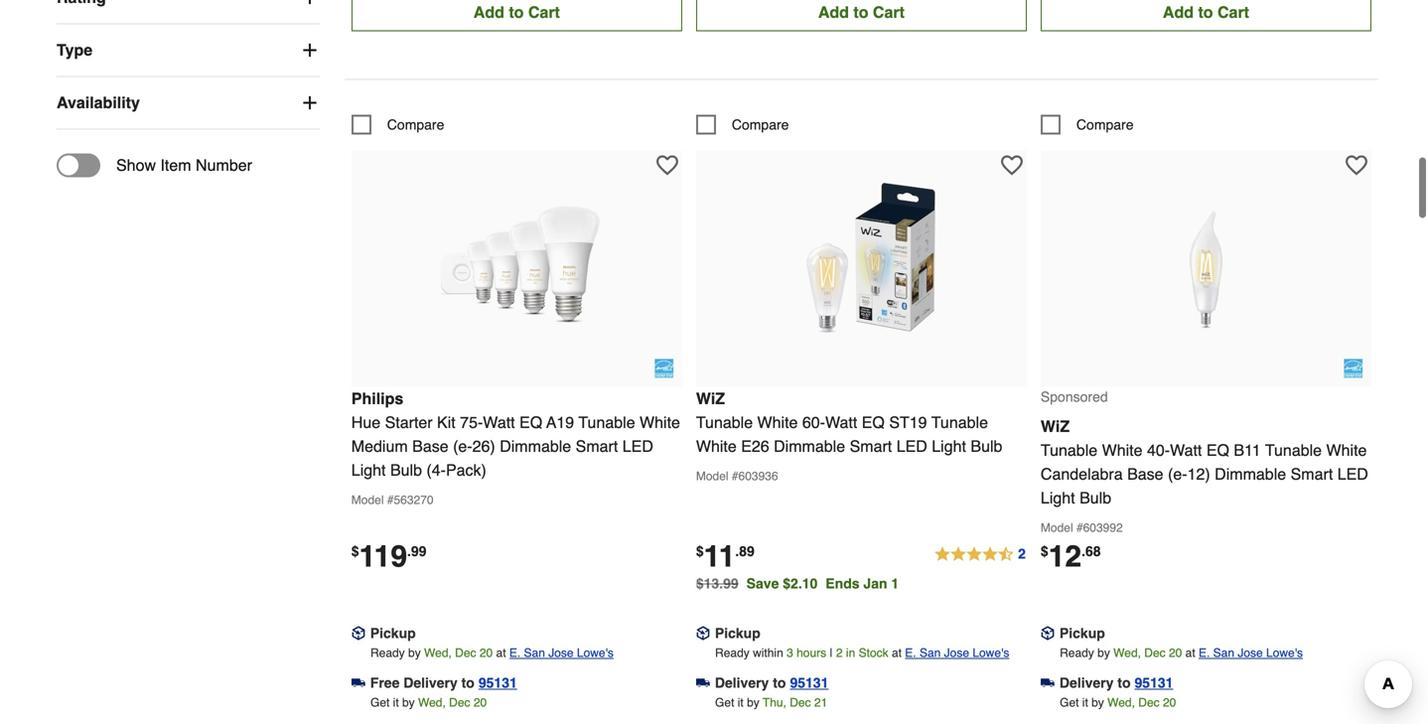 Task type: vqa. For each thing, say whether or not it's contained in the screenshot.
topmost 35.875
no



Task type: locate. For each thing, give the bounding box(es) containing it.
$ inside $ 119 .99
[[352, 543, 359, 559]]

lowe's
[[577, 646, 614, 660], [973, 646, 1010, 660], [1267, 646, 1304, 660]]

.99
[[407, 543, 427, 559]]

e. san jose lowe's button for 1st 95131 button from left
[[510, 643, 614, 663]]

1 horizontal spatial get it by wed, dec 20
[[1060, 696, 1177, 710]]

2 cart from the left
[[873, 3, 905, 21]]

2 truck filled image from the left
[[696, 676, 710, 690]]

to
[[509, 3, 524, 21], [854, 3, 869, 21], [1199, 3, 1214, 21], [462, 675, 475, 691], [773, 675, 786, 691], [1118, 675, 1131, 691]]

compare inside 5013794741 element
[[732, 117, 789, 133]]

0 horizontal spatial dimmable
[[500, 437, 571, 455]]

1 horizontal spatial san
[[920, 646, 941, 660]]

base inside wiz tunable white 40-watt eq b11 tunable white candelabra base (e-12) dimmable smart led light bulb
[[1128, 465, 1164, 483]]

2 horizontal spatial add
[[1163, 3, 1194, 21]]

3 at from the left
[[1186, 646, 1196, 660]]

plus image
[[300, 0, 320, 8], [300, 93, 320, 113]]

# up .89 on the bottom
[[732, 469, 739, 483]]

show
[[116, 156, 156, 174]]

1 pickup from the left
[[370, 625, 416, 641]]

heart outline image
[[657, 154, 678, 176], [1346, 154, 1368, 176]]

white left 40-
[[1102, 441, 1143, 459]]

get it by wed, dec 20 for to
[[1060, 696, 1177, 710]]

2 horizontal spatial e. san jose lowe's button
[[1199, 643, 1304, 663]]

0 horizontal spatial jose
[[549, 646, 574, 660]]

at
[[496, 646, 506, 660], [892, 646, 902, 660], [1186, 646, 1196, 660]]

1 it from the left
[[393, 696, 399, 710]]

get it by wed, dec 20 for delivery
[[371, 696, 487, 710]]

compare
[[387, 117, 444, 133], [732, 117, 789, 133], [1077, 117, 1134, 133]]

dimmable down b11
[[1215, 465, 1287, 483]]

led inside wiz tunable white 40-watt eq b11 tunable white candelabra base (e-12) dimmable smart led light bulb
[[1338, 465, 1369, 483]]

0 horizontal spatial delivery
[[404, 675, 458, 691]]

eq left a19
[[520, 413, 543, 432]]

3 it from the left
[[1083, 696, 1089, 710]]

2 horizontal spatial san
[[1214, 646, 1235, 660]]

get it by thu, dec 21
[[715, 696, 828, 710]]

watt up 26)
[[483, 413, 515, 432]]

0 horizontal spatial at
[[496, 646, 506, 660]]

1 delivery to 95131 from the left
[[715, 675, 829, 691]]

1 horizontal spatial add
[[819, 3, 849, 21]]

wed,
[[424, 646, 452, 660], [1114, 646, 1142, 660], [418, 696, 446, 710], [1108, 696, 1136, 710]]

4.5 stars image
[[934, 543, 1027, 567]]

watt inside wiz tunable white 60-watt eq st19 tunable white e26 dimmable smart led light bulb
[[826, 413, 858, 432]]

2 delivery from the left
[[715, 675, 769, 691]]

$ inside $ 12 .68
[[1041, 543, 1049, 559]]

1 get it by wed, dec 20 from the left
[[371, 696, 487, 710]]

1 vertical spatial #
[[387, 493, 394, 507]]

1 $ from the left
[[352, 543, 359, 559]]

2 horizontal spatial e.
[[1199, 646, 1210, 660]]

3 get from the left
[[1060, 696, 1079, 710]]

add for second add to cart button from the left
[[819, 3, 849, 21]]

add for 1st add to cart button from right
[[1163, 3, 1194, 21]]

e.
[[510, 646, 521, 660], [905, 646, 917, 660], [1199, 646, 1210, 660]]

1 add to cart from the left
[[474, 3, 560, 21]]

(e-
[[453, 437, 473, 455], [1168, 465, 1188, 483]]

2 vertical spatial model
[[1041, 521, 1074, 535]]

(e- inside philips hue starter kit 75-watt eq a19 tunable white medium base (e-26) dimmable smart led light bulb (4-pack)
[[453, 437, 473, 455]]

1 horizontal spatial delivery to 95131
[[1060, 675, 1174, 691]]

base
[[412, 437, 449, 455], [1128, 465, 1164, 483]]

led
[[623, 437, 654, 455], [897, 437, 928, 455], [1338, 465, 1369, 483]]

1 horizontal spatial $
[[696, 543, 704, 559]]

at for delivery to 95131
[[1186, 646, 1196, 660]]

model
[[696, 469, 729, 483], [352, 493, 384, 507], [1041, 521, 1074, 535]]

1 pickup image from the left
[[352, 627, 365, 640]]

1 lowe's from the left
[[577, 646, 614, 660]]

$
[[352, 543, 359, 559], [696, 543, 704, 559], [1041, 543, 1049, 559]]

1 horizontal spatial (e-
[[1168, 465, 1188, 483]]

1 horizontal spatial smart
[[850, 437, 892, 455]]

ready by wed, dec 20 at e. san jose lowe's
[[371, 646, 614, 660], [1060, 646, 1304, 660]]

0 horizontal spatial #
[[387, 493, 394, 507]]

delivery to 95131
[[715, 675, 829, 691], [1060, 675, 1174, 691]]

free delivery to 95131
[[370, 675, 517, 691]]

1 vertical spatial (e-
[[1168, 465, 1188, 483]]

(e- down 40-
[[1168, 465, 1188, 483]]

1 horizontal spatial at
[[892, 646, 902, 660]]

white
[[640, 413, 681, 432], [758, 413, 798, 432], [696, 437, 737, 455], [1102, 441, 1143, 459], [1327, 441, 1368, 459]]

0 horizontal spatial 95131
[[479, 675, 517, 691]]

1 add from the left
[[474, 3, 505, 21]]

e. san jose lowe's button for 1st 95131 button from right
[[1199, 643, 1304, 663]]

pickup right pickup image
[[1060, 625, 1106, 641]]

1 horizontal spatial delivery
[[715, 675, 769, 691]]

0 vertical spatial bulb
[[971, 437, 1003, 455]]

pickup
[[370, 625, 416, 641], [715, 625, 761, 641], [1060, 625, 1106, 641]]

1 horizontal spatial compare
[[732, 117, 789, 133]]

dec for truck filled "image" related to pickup icon for delivery to
[[790, 696, 811, 710]]

$ for 12
[[1041, 543, 1049, 559]]

$ down model # 603992
[[1041, 543, 1049, 559]]

base up the (4-
[[412, 437, 449, 455]]

3 delivery from the left
[[1060, 675, 1114, 691]]

2 horizontal spatial light
[[1041, 489, 1076, 507]]

delivery to 95131 for wed, dec 20
[[1060, 675, 1174, 691]]

watt inside philips hue starter kit 75-watt eq a19 tunable white medium base (e-26) dimmable smart led light bulb (4-pack)
[[483, 413, 515, 432]]

ready up free
[[371, 646, 405, 660]]

0 horizontal spatial heart outline image
[[657, 154, 678, 176]]

dimmable down a19
[[500, 437, 571, 455]]

$ for 119
[[352, 543, 359, 559]]

it for 1st 95131 button from right
[[1083, 696, 1089, 710]]

$ 12 .68
[[1041, 539, 1101, 574]]

dec
[[455, 646, 476, 660], [1145, 646, 1166, 660], [449, 696, 470, 710], [790, 696, 811, 710], [1139, 696, 1160, 710]]

dec for pickup image's truck filled "image"
[[1139, 696, 1160, 710]]

$ up was price $13.99 element
[[696, 543, 704, 559]]

dec for pickup icon related to free delivery to's truck filled "image"
[[449, 696, 470, 710]]

$ 11 .89
[[696, 539, 755, 574]]

white down energy star qualified icon on the left of page
[[640, 413, 681, 432]]

1 horizontal spatial eq
[[862, 413, 885, 432]]

2 horizontal spatial #
[[1077, 521, 1084, 535]]

wiz inside wiz tunable white 60-watt eq st19 tunable white e26 dimmable smart led light bulb
[[696, 389, 725, 408]]

2 horizontal spatial eq
[[1207, 441, 1230, 459]]

starter
[[385, 413, 433, 432]]

jose
[[549, 646, 574, 660], [945, 646, 970, 660], [1238, 646, 1263, 660]]

wiz tunable white 40-watt eq b11 tunable white candelabra base (e-12) dimmable smart led light bulb image
[[1097, 160, 1316, 379]]

2 left 12
[[1019, 546, 1026, 562]]

563270
[[394, 493, 434, 507]]

by
[[408, 646, 421, 660], [1098, 646, 1111, 660], [402, 696, 415, 710], [747, 696, 760, 710], [1092, 696, 1105, 710]]

95131 button
[[479, 673, 517, 693], [790, 673, 829, 693], [1135, 673, 1174, 693]]

add to cart
[[474, 3, 560, 21], [819, 3, 905, 21], [1163, 3, 1250, 21]]

3 jose from the left
[[1238, 646, 1263, 660]]

0 horizontal spatial e. san jose lowe's button
[[510, 643, 614, 663]]

$ 119 .99
[[352, 539, 427, 574]]

ready left within
[[715, 646, 750, 660]]

1 horizontal spatial e. san jose lowe's button
[[905, 643, 1010, 663]]

led inside wiz tunable white 60-watt eq st19 tunable white e26 dimmable smart led light bulb
[[897, 437, 928, 455]]

#
[[732, 469, 739, 483], [387, 493, 394, 507], [1077, 521, 1084, 535]]

wiz
[[696, 389, 725, 408], [1041, 417, 1070, 436]]

1 horizontal spatial 95131
[[790, 675, 829, 691]]

cart
[[528, 3, 560, 21], [873, 3, 905, 21], [1218, 3, 1250, 21]]

1 plus image from the top
[[300, 0, 320, 8]]

0 horizontal spatial truck filled image
[[352, 676, 365, 690]]

3 truck filled image from the left
[[1041, 676, 1055, 690]]

2 95131 from the left
[[790, 675, 829, 691]]

plus image up plus image
[[300, 0, 320, 8]]

0 horizontal spatial pickup
[[370, 625, 416, 641]]

watt for tunable white 60-watt eq st19 tunable white e26 dimmable smart led light bulb
[[826, 413, 858, 432]]

add to cart button
[[352, 0, 682, 31], [696, 0, 1027, 31], [1041, 0, 1372, 31]]

wiz for wiz tunable white 40-watt eq b11 tunable white candelabra base (e-12) dimmable smart led light bulb
[[1041, 417, 1070, 436]]

compare for the 5014017967 element
[[387, 117, 444, 133]]

watt up 12)
[[1170, 441, 1203, 459]]

0 vertical spatial plus image
[[300, 0, 320, 8]]

item
[[160, 156, 191, 174]]

1 horizontal spatial 2
[[1019, 546, 1026, 562]]

0 horizontal spatial wiz
[[696, 389, 725, 408]]

12
[[1049, 539, 1082, 574]]

watt left st19
[[826, 413, 858, 432]]

0 vertical spatial 2
[[1019, 546, 1026, 562]]

3 add from the left
[[1163, 3, 1194, 21]]

1 horizontal spatial lowe's
[[973, 646, 1010, 660]]

3 lowe's from the left
[[1267, 646, 1304, 660]]

2 horizontal spatial model
[[1041, 521, 1074, 535]]

1 jose from the left
[[549, 646, 574, 660]]

1 horizontal spatial it
[[738, 696, 744, 710]]

0 horizontal spatial $
[[352, 543, 359, 559]]

2 horizontal spatial 95131
[[1135, 675, 1174, 691]]

3 compare from the left
[[1077, 117, 1134, 133]]

# for philips hue starter kit 75-watt eq a19 tunable white medium base (e-26) dimmable smart led light bulb (4-pack)
[[387, 493, 394, 507]]

2 vertical spatial bulb
[[1080, 489, 1112, 507]]

1 vertical spatial plus image
[[300, 93, 320, 113]]

|
[[830, 646, 833, 660]]

75-
[[460, 413, 483, 432]]

2 95131 button from the left
[[790, 673, 829, 693]]

ready by wed, dec 20 at e. san jose lowe's for to
[[371, 646, 614, 660]]

dimmable
[[500, 437, 571, 455], [774, 437, 846, 455], [1215, 465, 1287, 483]]

get
[[371, 696, 390, 710], [715, 696, 735, 710], [1060, 696, 1079, 710]]

bulb
[[971, 437, 1003, 455], [390, 461, 422, 479], [1080, 489, 1112, 507]]

plus image down plus image
[[300, 93, 320, 113]]

truck filled image
[[352, 676, 365, 690], [696, 676, 710, 690], [1041, 676, 1055, 690]]

availability button
[[57, 77, 320, 129]]

5014017967 element
[[352, 115, 444, 135]]

1 horizontal spatial ready
[[715, 646, 750, 660]]

2 lowe's from the left
[[973, 646, 1010, 660]]

actual price $11.89 element
[[696, 539, 755, 574]]

1 san from the left
[[524, 646, 545, 660]]

2 e. from the left
[[905, 646, 917, 660]]

ready down 'actual price $12.68' element
[[1060, 646, 1095, 660]]

pickup for pickup image
[[1060, 625, 1106, 641]]

2 pickup from the left
[[715, 625, 761, 641]]

2 horizontal spatial add to cart
[[1163, 3, 1250, 21]]

2 pickup image from the left
[[696, 627, 710, 640]]

base down 40-
[[1128, 465, 1164, 483]]

energy star qualified image
[[655, 359, 674, 378]]

eq left st19
[[862, 413, 885, 432]]

2 add to cart from the left
[[819, 3, 905, 21]]

model for hue starter kit 75-watt eq a19 tunable white medium base (e-26) dimmable smart led light bulb (4-pack)
[[352, 493, 384, 507]]

tunable
[[579, 413, 635, 432], [696, 413, 753, 432], [932, 413, 989, 432], [1041, 441, 1098, 459], [1266, 441, 1322, 459]]

3 add to cart button from the left
[[1041, 0, 1372, 31]]

compare inside the 5014017967 element
[[387, 117, 444, 133]]

1 truck filled image from the left
[[352, 676, 365, 690]]

1 vertical spatial bulb
[[390, 461, 422, 479]]

1 horizontal spatial 95131 button
[[790, 673, 829, 693]]

$2.10
[[783, 576, 818, 592]]

wiz down sponsored on the bottom right of the page
[[1041, 417, 1070, 436]]

# for wiz tunable white 60-watt eq st19 tunable white e26 dimmable smart led light bulb
[[732, 469, 739, 483]]

95131
[[479, 675, 517, 691], [790, 675, 829, 691], [1135, 675, 1174, 691]]

0 vertical spatial model
[[696, 469, 729, 483]]

energy star qualified image
[[1344, 359, 1364, 378]]

1 get from the left
[[371, 696, 390, 710]]

3 95131 button from the left
[[1135, 673, 1174, 693]]

1 horizontal spatial get
[[715, 696, 735, 710]]

3 add to cart from the left
[[1163, 3, 1250, 21]]

2 $ from the left
[[696, 543, 704, 559]]

2 horizontal spatial 95131 button
[[1135, 673, 1174, 693]]

dimmable down 60-
[[774, 437, 846, 455]]

2 horizontal spatial truck filled image
[[1041, 676, 1055, 690]]

# down medium
[[387, 493, 394, 507]]

add for 3rd add to cart button from right
[[474, 3, 505, 21]]

0 horizontal spatial base
[[412, 437, 449, 455]]

2 add from the left
[[819, 3, 849, 21]]

0 horizontal spatial compare
[[387, 117, 444, 133]]

2 horizontal spatial cart
[[1218, 3, 1250, 21]]

san
[[524, 646, 545, 660], [920, 646, 941, 660], [1214, 646, 1235, 660]]

0 horizontal spatial pickup image
[[352, 627, 365, 640]]

2 e. san jose lowe's button from the left
[[905, 643, 1010, 663]]

2 horizontal spatial watt
[[1170, 441, 1203, 459]]

0 horizontal spatial (e-
[[453, 437, 473, 455]]

1 ready from the left
[[371, 646, 405, 660]]

smart
[[576, 437, 618, 455], [850, 437, 892, 455], [1291, 465, 1334, 483]]

0 vertical spatial #
[[732, 469, 739, 483]]

21
[[815, 696, 828, 710]]

0 horizontal spatial ready
[[371, 646, 405, 660]]

1 horizontal spatial pickup image
[[696, 627, 710, 640]]

$ for 11
[[696, 543, 704, 559]]

(e- up pack)
[[453, 437, 473, 455]]

1 at from the left
[[496, 646, 506, 660]]

eq inside wiz tunable white 40-watt eq b11 tunable white candelabra base (e-12) dimmable smart led light bulb
[[1207, 441, 1230, 459]]

watt inside wiz tunable white 40-watt eq b11 tunable white candelabra base (e-12) dimmable smart led light bulb
[[1170, 441, 1203, 459]]

philips
[[352, 389, 404, 408]]

model up 12
[[1041, 521, 1074, 535]]

11
[[704, 539, 736, 574]]

e26
[[741, 437, 770, 455]]

2 ready from the left
[[715, 646, 750, 660]]

model left '603936' on the bottom
[[696, 469, 729, 483]]

20
[[480, 646, 493, 660], [1169, 646, 1183, 660], [474, 696, 487, 710], [1163, 696, 1177, 710]]

0 vertical spatial light
[[932, 437, 967, 455]]

light
[[932, 437, 967, 455], [352, 461, 386, 479], [1041, 489, 1076, 507]]

watt
[[483, 413, 515, 432], [826, 413, 858, 432], [1170, 441, 1203, 459]]

2 horizontal spatial compare
[[1077, 117, 1134, 133]]

0 horizontal spatial add to cart
[[474, 3, 560, 21]]

$13.99
[[696, 576, 739, 592]]

show item number
[[116, 156, 252, 174]]

0 horizontal spatial ready by wed, dec 20 at e. san jose lowe's
[[371, 646, 614, 660]]

2 delivery to 95131 from the left
[[1060, 675, 1174, 691]]

1 horizontal spatial add to cart
[[819, 3, 905, 21]]

smart inside philips hue starter kit 75-watt eq a19 tunable white medium base (e-26) dimmable smart led light bulb (4-pack)
[[576, 437, 618, 455]]

0 horizontal spatial 95131 button
[[479, 673, 517, 693]]

1 horizontal spatial heart outline image
[[1346, 154, 1368, 176]]

1 e. san jose lowe's button from the left
[[510, 643, 614, 663]]

$ left .99 at bottom
[[352, 543, 359, 559]]

2 horizontal spatial jose
[[1238, 646, 1263, 660]]

2 horizontal spatial $
[[1041, 543, 1049, 559]]

3 pickup from the left
[[1060, 625, 1106, 641]]

2 it from the left
[[738, 696, 744, 710]]

pickup image down $13.99
[[696, 627, 710, 640]]

compare for '5014017945' element
[[1077, 117, 1134, 133]]

2 horizontal spatial get
[[1060, 696, 1079, 710]]

e. san jose lowe's button
[[510, 643, 614, 663], [905, 643, 1010, 663], [1199, 643, 1304, 663]]

1 horizontal spatial jose
[[945, 646, 970, 660]]

1 e. from the left
[[510, 646, 521, 660]]

jose for delivery to 95131
[[1238, 646, 1263, 660]]

eq
[[520, 413, 543, 432], [862, 413, 885, 432], [1207, 441, 1230, 459]]

0 horizontal spatial get it by wed, dec 20
[[371, 696, 487, 710]]

2 horizontal spatial add to cart button
[[1041, 0, 1372, 31]]

1 horizontal spatial e.
[[905, 646, 917, 660]]

pickup image
[[352, 627, 365, 640], [696, 627, 710, 640]]

2 horizontal spatial at
[[1186, 646, 1196, 660]]

2 horizontal spatial lowe's
[[1267, 646, 1304, 660]]

1 ready by wed, dec 20 at e. san jose lowe's from the left
[[371, 646, 614, 660]]

0 horizontal spatial san
[[524, 646, 545, 660]]

0 horizontal spatial e.
[[510, 646, 521, 660]]

2 at from the left
[[892, 646, 902, 660]]

0 vertical spatial base
[[412, 437, 449, 455]]

within
[[753, 646, 784, 660]]

eq left b11
[[1207, 441, 1230, 459]]

2 inside 4.5 stars image
[[1019, 546, 1026, 562]]

it for 1st 95131 button from left
[[393, 696, 399, 710]]

0 horizontal spatial add to cart button
[[352, 0, 682, 31]]

$ inside $ 11 .89
[[696, 543, 704, 559]]

type button
[[57, 24, 320, 76]]

3 e. san jose lowe's button from the left
[[1199, 643, 1304, 663]]

0 vertical spatial wiz
[[696, 389, 725, 408]]

add to cart for second add to cart button from the left
[[819, 3, 905, 21]]

2 plus image from the top
[[300, 93, 320, 113]]

delivery
[[404, 675, 458, 691], [715, 675, 769, 691], [1060, 675, 1114, 691]]

# up .68
[[1077, 521, 1084, 535]]

pickup image down 119
[[352, 627, 365, 640]]

tunable right a19
[[579, 413, 635, 432]]

0 horizontal spatial bulb
[[390, 461, 422, 479]]

number
[[196, 156, 252, 174]]

2 ready by wed, dec 20 at e. san jose lowe's from the left
[[1060, 646, 1304, 660]]

eq inside wiz tunable white 60-watt eq st19 tunable white e26 dimmable smart led light bulb
[[862, 413, 885, 432]]

ready for pickup icon for delivery to
[[715, 646, 750, 660]]

add
[[474, 3, 505, 21], [819, 3, 849, 21], [1163, 3, 1194, 21]]

1 compare from the left
[[387, 117, 444, 133]]

0 horizontal spatial led
[[623, 437, 654, 455]]

wiz up model # 603936
[[696, 389, 725, 408]]

2 compare from the left
[[732, 117, 789, 133]]

heart outline image
[[1001, 154, 1023, 176]]

model left the 563270 at the left of page
[[352, 493, 384, 507]]

actual price $119.99 element
[[352, 539, 427, 574]]

2 horizontal spatial bulb
[[1080, 489, 1112, 507]]

candelabra
[[1041, 465, 1123, 483]]

1 horizontal spatial base
[[1128, 465, 1164, 483]]

3 e. from the left
[[1199, 646, 1210, 660]]

wiz inside wiz tunable white 40-watt eq b11 tunable white candelabra base (e-12) dimmable smart led light bulb
[[1041, 417, 1070, 436]]

0 horizontal spatial lowe's
[[577, 646, 614, 660]]

1 vertical spatial light
[[352, 461, 386, 479]]

1 horizontal spatial wiz
[[1041, 417, 1070, 436]]

lowe's for free delivery to 95131
[[577, 646, 614, 660]]

2 get from the left
[[715, 696, 735, 710]]

show item number element
[[57, 154, 252, 177]]

1 horizontal spatial truck filled image
[[696, 676, 710, 690]]

2 horizontal spatial ready
[[1060, 646, 1095, 660]]

pickup up free
[[370, 625, 416, 641]]

3 ready from the left
[[1060, 646, 1095, 660]]

compare inside '5014017945' element
[[1077, 117, 1134, 133]]

3 san from the left
[[1214, 646, 1235, 660]]

3 95131 from the left
[[1135, 675, 1174, 691]]

truck filled image for pickup icon for delivery to
[[696, 676, 710, 690]]

pickup up within
[[715, 625, 761, 641]]

2 get it by wed, dec 20 from the left
[[1060, 696, 1177, 710]]

e. for free delivery to 95131
[[510, 646, 521, 660]]

0 horizontal spatial smart
[[576, 437, 618, 455]]

1 horizontal spatial ready by wed, dec 20 at e. san jose lowe's
[[1060, 646, 1304, 660]]

2 right |
[[836, 646, 843, 660]]

0 horizontal spatial it
[[393, 696, 399, 710]]

ready
[[371, 646, 405, 660], [715, 646, 750, 660], [1060, 646, 1095, 660]]

0 horizontal spatial cart
[[528, 3, 560, 21]]

1 horizontal spatial led
[[897, 437, 928, 455]]

(4-
[[427, 461, 446, 479]]

1 cart from the left
[[528, 3, 560, 21]]

get it by wed, dec 20
[[371, 696, 487, 710], [1060, 696, 1177, 710]]

2
[[1019, 546, 1026, 562], [836, 646, 843, 660]]

3 $ from the left
[[1041, 543, 1049, 559]]

1 vertical spatial wiz
[[1041, 417, 1070, 436]]

2 vertical spatial light
[[1041, 489, 1076, 507]]

pickup for pickup icon related to free delivery to
[[370, 625, 416, 641]]



Task type: describe. For each thing, give the bounding box(es) containing it.
2 jose from the left
[[945, 646, 970, 660]]

savings save $2.10 element
[[747, 576, 907, 592]]

get for pickup image's truck filled "image"
[[1060, 696, 1079, 710]]

1
[[892, 576, 899, 592]]

actual price $12.68 element
[[1041, 539, 1101, 574]]

truck filled image for pickup icon related to free delivery to
[[352, 676, 365, 690]]

eq inside philips hue starter kit 75-watt eq a19 tunable white medium base (e-26) dimmable smart led light bulb (4-pack)
[[520, 413, 543, 432]]

watt for tunable white 40-watt eq b11 tunable white candelabra base (e-12) dimmable smart led light bulb
[[1170, 441, 1203, 459]]

26)
[[473, 437, 496, 455]]

white inside philips hue starter kit 75-watt eq a19 tunable white medium base (e-26) dimmable smart led light bulb (4-pack)
[[640, 413, 681, 432]]

pickup image for delivery to
[[696, 627, 710, 640]]

ready for pickup icon related to free delivery to
[[371, 646, 405, 660]]

thu,
[[763, 696, 787, 710]]

e. san jose lowe's button for second 95131 button from the left
[[905, 643, 1010, 663]]

pack)
[[446, 461, 487, 479]]

5014017945 element
[[1041, 115, 1134, 135]]

603992
[[1084, 521, 1123, 535]]

get for truck filled "image" related to pickup icon for delivery to
[[715, 696, 735, 710]]

light inside wiz tunable white 60-watt eq st19 tunable white e26 dimmable smart led light bulb
[[932, 437, 967, 455]]

availability
[[57, 93, 140, 112]]

3 cart from the left
[[1218, 3, 1250, 21]]

ready for pickup image
[[1060, 646, 1095, 660]]

medium
[[352, 437, 408, 455]]

tunable up e26
[[696, 413, 753, 432]]

save
[[747, 576, 779, 592]]

light inside wiz tunable white 40-watt eq b11 tunable white candelabra base (e-12) dimmable smart led light bulb
[[1041, 489, 1076, 507]]

white up model # 603936
[[696, 437, 737, 455]]

hue
[[352, 413, 381, 432]]

.89
[[736, 543, 755, 559]]

tunable inside philips hue starter kit 75-watt eq a19 tunable white medium base (e-26) dimmable smart led light bulb (4-pack)
[[579, 413, 635, 432]]

(e- inside wiz tunable white 40-watt eq b11 tunable white candelabra base (e-12) dimmable smart led light bulb
[[1168, 465, 1188, 483]]

603936
[[739, 469, 779, 483]]

tunable right st19
[[932, 413, 989, 432]]

tunable up candelabra
[[1041, 441, 1098, 459]]

it for second 95131 button from the left
[[738, 696, 744, 710]]

hours
[[797, 646, 827, 660]]

1 95131 from the left
[[479, 675, 517, 691]]

smart inside wiz tunable white 40-watt eq b11 tunable white candelabra base (e-12) dimmable smart led light bulb
[[1291, 465, 1334, 483]]

12)
[[1188, 465, 1211, 483]]

2 vertical spatial #
[[1077, 521, 1084, 535]]

dimmable inside philips hue starter kit 75-watt eq a19 tunable white medium base (e-26) dimmable smart led light bulb (4-pack)
[[500, 437, 571, 455]]

95131 for get it by thu, dec 21
[[790, 675, 829, 691]]

by for pickup image's truck filled "image"
[[1092, 696, 1105, 710]]

type
[[57, 41, 93, 59]]

in
[[846, 646, 856, 660]]

2 heart outline image from the left
[[1346, 154, 1368, 176]]

$13.99 save $2.10 ends jan 1
[[696, 576, 899, 592]]

eq for tunable white 40-watt eq b11 tunable white candelabra base (e-12) dimmable smart led light bulb
[[1207, 441, 1230, 459]]

1 delivery from the left
[[404, 675, 458, 691]]

model # 563270
[[352, 493, 434, 507]]

model # 603936
[[696, 469, 779, 483]]

kit
[[437, 413, 456, 432]]

wiz tunable white 60-watt eq st19 tunable white e26 dimmable smart led light bulb image
[[753, 160, 971, 379]]

5013794741 element
[[696, 115, 789, 135]]

san for free delivery to 95131
[[524, 646, 545, 660]]

e. for delivery to 95131
[[1199, 646, 1210, 660]]

2 button
[[934, 543, 1027, 567]]

white up e26
[[758, 413, 798, 432]]

stock
[[859, 646, 889, 660]]

1 add to cart button from the left
[[352, 0, 682, 31]]

ready within 3 hours | 2 in stock at e. san jose lowe's
[[715, 646, 1010, 660]]

a19
[[547, 413, 574, 432]]

1 95131 button from the left
[[479, 673, 517, 693]]

philipshue starter kit 75-watt eq a19 tunable white medium base (e-26) dimmable smart led light bulb (4-pack) element
[[352, 150, 682, 387]]

delivery to 95131 for thu, dec 21
[[715, 675, 829, 691]]

ends
[[826, 576, 860, 592]]

bulb inside philips hue starter kit 75-watt eq a19 tunable white medium base (e-26) dimmable smart led light bulb (4-pack)
[[390, 461, 422, 479]]

2 san from the left
[[920, 646, 941, 660]]

led inside philips hue starter kit 75-watt eq a19 tunable white medium base (e-26) dimmable smart led light bulb (4-pack)
[[623, 437, 654, 455]]

model # 603992
[[1041, 521, 1123, 535]]

philips hue starter kit 75-watt eq a19 tunable white medium base (e-26) dimmable smart led light bulb (4-pack)
[[352, 389, 681, 479]]

wiztunable white 40-watt eq b11 tunable white candelabra base (e-12) dimmable smart led light bulb element
[[1041, 150, 1372, 387]]

eq for tunable white 60-watt eq st19 tunable white e26 dimmable smart led light bulb
[[862, 413, 885, 432]]

plus image
[[300, 40, 320, 60]]

philips hue starter kit 75-watt eq a19 tunable white medium base (e-26) dimmable smart led light bulb (4-pack) image
[[408, 160, 626, 379]]

dimmable inside wiz tunable white 40-watt eq b11 tunable white candelabra base (e-12) dimmable smart led light bulb
[[1215, 465, 1287, 483]]

sponsored
[[1041, 389, 1108, 405]]

was price $13.99 element
[[696, 571, 747, 592]]

plus image inside availability button
[[300, 93, 320, 113]]

40-
[[1147, 441, 1170, 459]]

delivery for get it by wed, dec 20
[[1060, 675, 1114, 691]]

base inside philips hue starter kit 75-watt eq a19 tunable white medium base (e-26) dimmable smart led light bulb (4-pack)
[[412, 437, 449, 455]]

truck filled image for pickup image
[[1041, 676, 1055, 690]]

pickup image for free delivery to
[[352, 627, 365, 640]]

wiz tunable white 40-watt eq b11 tunable white candelabra base (e-12) dimmable smart led light bulb
[[1041, 417, 1369, 507]]

0 horizontal spatial 2
[[836, 646, 843, 660]]

pickup for pickup icon for delivery to
[[715, 625, 761, 641]]

b11
[[1234, 441, 1261, 459]]

delivery for get it by thu, dec 21
[[715, 675, 769, 691]]

get for pickup icon related to free delivery to's truck filled "image"
[[371, 696, 390, 710]]

.68
[[1082, 543, 1101, 559]]

jose for free delivery to 95131
[[549, 646, 574, 660]]

by for pickup icon related to free delivery to's truck filled "image"
[[402, 696, 415, 710]]

st19
[[890, 413, 928, 432]]

bulb inside wiz tunable white 60-watt eq st19 tunable white e26 dimmable smart led light bulb
[[971, 437, 1003, 455]]

119
[[359, 539, 407, 574]]

pickup image
[[1041, 627, 1055, 640]]

dimmable inside wiz tunable white 60-watt eq st19 tunable white e26 dimmable smart led light bulb
[[774, 437, 846, 455]]

add to cart for 3rd add to cart button from right
[[474, 3, 560, 21]]

white down energy star qualified image
[[1327, 441, 1368, 459]]

3
[[787, 646, 794, 660]]

model for tunable white 60-watt eq st19 tunable white e26 dimmable smart led light bulb
[[696, 469, 729, 483]]

by for truck filled "image" related to pickup icon for delivery to
[[747, 696, 760, 710]]

2 add to cart button from the left
[[696, 0, 1027, 31]]

ends jan 1 element
[[826, 576, 907, 592]]

wiz tunable white 60-watt eq st19 tunable white e26 dimmable smart led light bulb
[[696, 389, 1003, 455]]

wiz for wiz tunable white 60-watt eq st19 tunable white e26 dimmable smart led light bulb
[[696, 389, 725, 408]]

light inside philips hue starter kit 75-watt eq a19 tunable white medium base (e-26) dimmable smart led light bulb (4-pack)
[[352, 461, 386, 479]]

lowe's for delivery to 95131
[[1267, 646, 1304, 660]]

bulb inside wiz tunable white 40-watt eq b11 tunable white candelabra base (e-12) dimmable smart led light bulb
[[1080, 489, 1112, 507]]

add to cart for 1st add to cart button from right
[[1163, 3, 1250, 21]]

60-
[[803, 413, 826, 432]]

smart inside wiz tunable white 60-watt eq st19 tunable white e26 dimmable smart led light bulb
[[850, 437, 892, 455]]

ready by wed, dec 20 at e. san jose lowe's for 95131
[[1060, 646, 1304, 660]]

free
[[370, 675, 400, 691]]

tunable right b11
[[1266, 441, 1322, 459]]

95131 for get it by wed, dec 20
[[1135, 675, 1174, 691]]

compare for 5013794741 element
[[732, 117, 789, 133]]

1 heart outline image from the left
[[657, 154, 678, 176]]

jan
[[864, 576, 888, 592]]

san for delivery to 95131
[[1214, 646, 1235, 660]]

at for free delivery to 95131
[[496, 646, 506, 660]]



